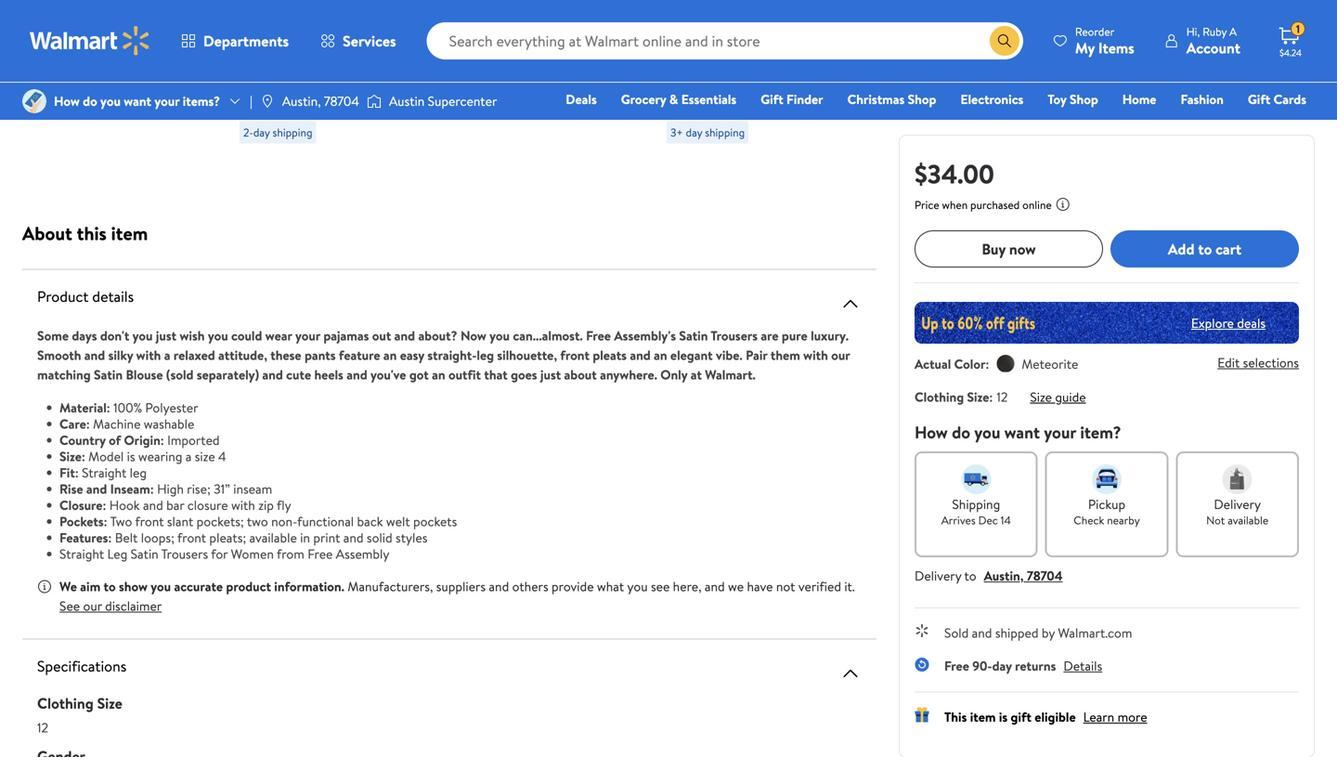 Task type: locate. For each thing, give the bounding box(es) containing it.
petite
[[453, 78, 492, 98]]

: for size
[[990, 388, 994, 406]]

want for item?
[[1005, 421, 1041, 444]]

s
[[829, 107, 837, 128]]

straight down pockets:
[[59, 545, 104, 563]]

straight down of
[[82, 464, 127, 482]]

is left gift
[[1000, 708, 1008, 726]]

clothing down specifications
[[37, 693, 94, 714]]

trousers,
[[26, 78, 83, 98]]

free up pleats
[[586, 327, 611, 345]]

walmart+ link
[[1243, 115, 1316, 135]]

want down knot
[[124, 92, 151, 110]]

verified
[[799, 577, 842, 596]]

goes
[[511, 366, 538, 384]]

pair
[[746, 346, 768, 364]]

 image for austin, 78704
[[260, 94, 275, 109]]

3615
[[513, 65, 535, 81]]

0 horizontal spatial how
[[54, 92, 80, 110]]

luxury.
[[811, 327, 849, 345]]

2- for anygrew women casual wide leg pants high waisted business work casual pants loose flowy beach palazzo pants
[[243, 125, 253, 140]]

0 vertical spatial in
[[26, 98, 37, 119]]

0 horizontal spatial waisted
[[140, 37, 190, 58]]

of
[[109, 431, 121, 449]]

2 product group from the left
[[240, 0, 413, 151]]

gift cards link
[[1240, 89, 1316, 109]]

1 vertical spatial waisted
[[240, 66, 290, 87]]

1 vertical spatial your
[[295, 327, 321, 345]]

product details
[[37, 286, 134, 307]]

satin inside "material: 100% polyester care: machine washable country of origin: imported size: model is wearing a size 4 fit: straight leg rise and inseam: high rise; 31" inseam closure: hook and bar closure with zip fly pockets: two front slant pockets; two non-functional back welt pockets features: belt loops; front pleats; available in print and solid styles straight leg satin trousers for women from free assembly"
[[131, 545, 159, 563]]

1 vertical spatial in
[[300, 529, 310, 547]]

and right rise
[[86, 480, 107, 498]]

yoga up the finder
[[790, 66, 820, 87]]

0 horizontal spatial 2-day shipping
[[30, 95, 99, 111]]

yoga up 3615
[[509, 37, 540, 58]]

color
[[955, 355, 986, 373]]

pickup
[[1089, 495, 1126, 513]]

0 horizontal spatial our
[[83, 597, 102, 615]]

delivery down "intent image for delivery"
[[1215, 495, 1262, 513]]

pleats;
[[209, 529, 246, 547]]

some days don't you just wish you could wear your pajamas out and about? now you can...almost. free assembly's satin trousers are pure luxury. smooth and silky with a relaxed attitude, these pants feature an easy straight-leg silhouette, front pleats and an elegant vibe. pair them with our matching satin blouse (sold separately) and cute heels and you've got an outfit that goes just about anywhere. only at walmart.
[[37, 327, 851, 384]]

4
[[218, 447, 226, 465]]

to inside button
[[1199, 239, 1213, 259]]

austin, down 14
[[985, 567, 1024, 585]]

0 vertical spatial pockets
[[147, 17, 197, 37]]

delivery inside delivery not available
[[1215, 495, 1262, 513]]

product group
[[26, 0, 199, 151], [240, 0, 413, 151], [453, 0, 626, 151], [667, 0, 840, 151]]

1 gift from the left
[[761, 90, 784, 108]]

: up how do you want your item?
[[990, 388, 994, 406]]

0 horizontal spatial free
[[308, 545, 333, 563]]

12 down specifications
[[37, 719, 48, 737]]

0 horizontal spatial do
[[83, 92, 97, 110]]

0 vertical spatial 78704
[[324, 92, 360, 110]]

intent image for pickup image
[[1093, 465, 1122, 494]]

0 horizontal spatial a
[[164, 346, 170, 364]]

: up clothing size : 12
[[986, 355, 990, 373]]

women up product
[[231, 545, 274, 563]]

0 vertical spatial leg
[[174, 0, 197, 17]]

0 horizontal spatial in
[[26, 98, 37, 119]]

loose right the 160
[[324, 87, 362, 107]]

1 horizontal spatial 12
[[997, 388, 1008, 406]]

2 gift from the left
[[1249, 90, 1271, 108]]

1 horizontal spatial delivery
[[1215, 495, 1262, 513]]

size down specifications
[[97, 693, 122, 714]]

1 women's from the left
[[77, 0, 134, 17]]

1 vertical spatial straight
[[59, 545, 104, 563]]

knot
[[119, 58, 150, 78]]

by
[[1042, 624, 1056, 642]]

account
[[1187, 38, 1241, 58]]

0 vertical spatial delivery
[[1215, 495, 1262, 513]]

disclaimer
[[105, 597, 162, 615]]

are
[[761, 327, 779, 345]]

your up pants
[[295, 327, 321, 345]]

0 horizontal spatial casual
[[240, 87, 282, 107]]

free left 90-
[[945, 657, 970, 675]]

1 horizontal spatial a
[[186, 447, 192, 465]]

1 horizontal spatial available
[[1228, 512, 1269, 528]]

wide inside chiclily women's wide leg lounge pants with pockets lightweight high waisted adjustable tie knot loose trousers, us size medium in blue gray
[[138, 0, 170, 17]]

wearing
[[138, 447, 183, 465]]

our inside we aim to show you accurate product information. manufacturers, suppliers and others provide what you see here, and we have not verified it. see our disclaimer
[[83, 597, 102, 615]]

specifications image
[[840, 662, 862, 685]]

silky
[[108, 346, 133, 364]]

fly
[[277, 496, 291, 514]]

with inside "material: 100% polyester care: machine washable country of origin: imported size: model is wearing a size 4 fit: straight leg rise and inseam: high rise; 31" inseam closure: hook and bar closure with zip fly pockets: two front slant pockets; two non-functional back welt pockets features: belt loops; front pleats; available in print and solid styles straight leg satin trousers for women from free assembly"
[[231, 496, 255, 514]]

a up (sold
[[164, 346, 170, 364]]

front right loops; at the bottom left of the page
[[177, 529, 206, 547]]

women's up 32"
[[552, 0, 609, 17]]

pockets down the waist
[[737, 107, 788, 128]]

pants inside chiclily women's wide leg lounge pants with pockets lightweight high waisted adjustable tie knot loose trousers, us size medium in blue gray
[[77, 17, 112, 37]]

is right of
[[127, 447, 135, 465]]

2 vertical spatial your
[[1045, 421, 1077, 444]]

1 horizontal spatial waisted
[[240, 66, 290, 87]]

an right got
[[432, 366, 446, 384]]

gift down the waist
[[761, 90, 784, 108]]

1 vertical spatial 78704
[[1028, 567, 1063, 585]]

12 up how do you want your item?
[[997, 388, 1008, 406]]

1 product group from the left
[[26, 0, 199, 151]]

1 horizontal spatial an
[[432, 366, 446, 384]]

regular
[[524, 58, 573, 78]]

austin,
[[282, 92, 321, 110], [985, 567, 1024, 585]]

show
[[119, 577, 148, 596]]

do
[[83, 92, 97, 110], [952, 421, 971, 444]]

0 horizontal spatial is
[[127, 447, 135, 465]]

assembly's
[[614, 327, 676, 345]]

shop for toy shop
[[1070, 90, 1099, 108]]

day for trousers,
[[40, 95, 56, 111]]

just left wish on the top of page
[[156, 327, 177, 345]]

2 horizontal spatial to
[[1199, 239, 1213, 259]]

2 horizontal spatial 2-
[[457, 95, 467, 111]]

waisted inside the anygrew women casual wide leg pants high waisted business work casual pants loose flowy beach palazzo pants
[[240, 66, 290, 87]]

casual inside frontwalk womens cotton linen loose fit casual pants elastic waist yoga summer beach trousers pants with pockets khaki s
[[767, 46, 809, 66]]

yoga inside frontwalk womens cotton linen loose fit casual pants elastic waist yoga summer beach trousers pants with pockets khaki s
[[790, 66, 820, 87]]

casual up work
[[353, 26, 395, 46]]

legal information image
[[1056, 197, 1071, 212]]

1 vertical spatial wide
[[240, 46, 272, 66]]

pockets;
[[197, 512, 244, 531]]

want
[[124, 92, 151, 110], [1005, 421, 1041, 444]]

1 vertical spatial austin,
[[985, 567, 1024, 585]]

product group containing frontwalk womens cotton linen loose fit casual pants elastic waist yoga summer beach trousers pants with pockets khaki s
[[667, 0, 840, 151]]

0 horizontal spatial  image
[[22, 89, 46, 113]]

2- down inseam
[[457, 95, 467, 111]]

buy
[[982, 239, 1006, 259]]

3 product group from the left
[[453, 0, 626, 151]]

1 vertical spatial leg
[[130, 464, 147, 482]]

 image
[[22, 89, 46, 113], [260, 94, 275, 109]]

0 vertical spatial available
[[1228, 512, 1269, 528]]

78704 up by on the bottom right of page
[[1028, 567, 1063, 585]]

2 horizontal spatial loose
[[705, 46, 743, 66]]

clothing inside clothing size 12
[[37, 693, 94, 714]]

an up only
[[654, 346, 668, 364]]

back
[[357, 512, 383, 531]]

product group containing anygrew women casual wide leg pants high waisted business work casual pants loose flowy beach palazzo pants
[[240, 0, 413, 151]]

with inside frontwalk womens cotton linen loose fit casual pants elastic waist yoga summer beach trousers pants with pockets khaki s
[[706, 107, 733, 128]]

gift left the cards
[[1249, 90, 1271, 108]]

gift finder
[[761, 90, 824, 108]]

fashion
[[1181, 90, 1224, 108]]

2 horizontal spatial free
[[945, 657, 970, 675]]

free right from
[[308, 545, 333, 563]]

0 horizontal spatial leg
[[130, 464, 147, 482]]

1 horizontal spatial your
[[295, 327, 321, 345]]

your left items?
[[155, 92, 180, 110]]

2 horizontal spatial trousers
[[767, 87, 820, 107]]

trousers inside "material: 100% polyester care: machine washable country of origin: imported size: model is wearing a size 4 fit: straight leg rise and inseam: high rise; 31" inseam closure: hook and bar closure with zip fly pockets: two front slant pockets; two non-functional back welt pockets features: belt loops; front pleats; available in print and solid styles straight leg satin trousers for women from free assembly"
[[161, 545, 208, 563]]

with down luxury.
[[804, 346, 829, 364]]

1 horizontal spatial item
[[971, 708, 996, 726]]

2- left blue
[[30, 95, 40, 111]]

loose right knot
[[153, 58, 191, 78]]

women inside "material: 100% polyester care: machine washable country of origin: imported size: model is wearing a size 4 fit: straight leg rise and inseam: high rise; 31" inseam closure: hook and bar closure with zip fly pockets: two front slant pockets; two non-functional back welt pockets features: belt loops; front pleats; available in print and solid styles straight leg satin trousers for women from free assembly"
[[231, 545, 274, 563]]

pleats
[[593, 346, 627, 364]]

0 vertical spatial for
[[502, 58, 521, 78]]

78704 down business
[[324, 92, 360, 110]]

high inside chiclily women's wide leg lounge pants with pockets lightweight high waisted adjustable tie knot loose trousers, us size medium in blue gray
[[105, 37, 136, 58]]

shipping for with
[[705, 125, 745, 140]]

functional
[[297, 512, 354, 531]]

in left print
[[300, 529, 310, 547]]

2 horizontal spatial high
[[341, 46, 372, 66]]

1 vertical spatial want
[[1005, 421, 1041, 444]]

provide
[[552, 577, 594, 596]]

1 horizontal spatial want
[[1005, 421, 1041, 444]]

and inside athletic works women's dri more core athleisure bootcut yoga pants, 32" inseam for regular and petite
[[577, 58, 600, 78]]

1 vertical spatial available
[[250, 529, 297, 547]]

2-day shipping down adjustable
[[30, 95, 99, 111]]

0 vertical spatial our
[[832, 346, 851, 364]]

 image down adjustable
[[22, 89, 46, 113]]

gift inside gift cards registry
[[1249, 90, 1271, 108]]

loose
[[705, 46, 743, 66], [153, 58, 191, 78], [324, 87, 362, 107]]

0 horizontal spatial leg
[[107, 545, 128, 563]]

2 vertical spatial leg
[[107, 545, 128, 563]]

with down elastic
[[706, 107, 733, 128]]

to
[[1199, 239, 1213, 259], [965, 567, 977, 585], [104, 577, 116, 596]]

how do you want your items?
[[54, 92, 220, 110]]

search icon image
[[998, 33, 1013, 48]]

1 horizontal spatial free
[[586, 327, 611, 345]]

0 vertical spatial just
[[156, 327, 177, 345]]

imported
[[167, 431, 220, 449]]

leg inside chiclily women's wide leg lounge pants with pockets lightweight high waisted adjustable tie knot loose trousers, us size medium in blue gray
[[174, 0, 197, 17]]

0 vertical spatial yoga
[[509, 37, 540, 58]]

satin up elegant
[[679, 327, 708, 345]]

and up easy
[[395, 327, 415, 345]]

0 vertical spatial wide
[[138, 0, 170, 17]]

delivery for not
[[1215, 495, 1262, 513]]

day left "palazzo"
[[253, 125, 270, 140]]

debit
[[1196, 116, 1228, 134]]

shipping for palazzo
[[273, 125, 313, 140]]

yoga inside athletic works women's dri more core athleisure bootcut yoga pants, 32" inseam for regular and petite
[[509, 37, 540, 58]]

front up about in the left of the page
[[561, 346, 590, 364]]

1 horizontal spatial how
[[915, 421, 948, 444]]

about
[[564, 366, 597, 384]]

available down "zip"
[[250, 529, 297, 547]]

khaki
[[791, 107, 826, 128]]

2-day shipping for palazzo
[[243, 125, 313, 140]]

how for how do you want your items?
[[54, 92, 80, 110]]

0 horizontal spatial 2-
[[30, 95, 40, 111]]

0 horizontal spatial women
[[231, 545, 274, 563]]

2-day shipping down |
[[243, 125, 313, 140]]

day for palazzo
[[253, 125, 270, 140]]

shipped
[[996, 624, 1039, 642]]

add to cart
[[1169, 239, 1242, 259]]

1 horizontal spatial high
[[157, 480, 184, 498]]

4 product group from the left
[[667, 0, 840, 151]]

delivery down arrives
[[915, 567, 962, 585]]

actual color :
[[915, 355, 990, 373]]

silhouette,
[[497, 346, 558, 364]]

a
[[164, 346, 170, 364], [186, 447, 192, 465]]

beach inside the anygrew women casual wide leg pants high waisted business work casual pants loose flowy beach palazzo pants
[[240, 107, 279, 128]]

high inside "material: 100% polyester care: machine washable country of origin: imported size: model is wearing a size 4 fit: straight leg rise and inseam: high rise; 31" inseam closure: hook and bar closure with zip fly pockets: two front slant pockets; two non-functional back welt pockets features: belt loops; front pleats; available in print and solid styles straight leg satin trousers for women from free assembly"
[[157, 480, 184, 498]]

frontwalk
[[667, 26, 730, 46]]

78704
[[324, 92, 360, 110], [1028, 567, 1063, 585]]

loose inside the anygrew women casual wide leg pants high waisted business work casual pants loose flowy beach palazzo pants
[[324, 87, 362, 107]]

material:
[[59, 399, 110, 417]]

0 horizontal spatial beach
[[240, 107, 279, 128]]

2 horizontal spatial front
[[561, 346, 590, 364]]

women's
[[77, 0, 134, 17], [552, 0, 609, 17]]

 image
[[367, 92, 382, 111]]

day for petite
[[467, 95, 484, 111]]

want down size guide button
[[1005, 421, 1041, 444]]

1 horizontal spatial clothing
[[915, 388, 965, 406]]

day down inseam
[[467, 95, 484, 111]]

women's inside chiclily women's wide leg lounge pants with pockets lightweight high waisted adjustable tie knot loose trousers, us size medium in blue gray
[[77, 0, 134, 17]]

intent image for shipping image
[[962, 465, 992, 494]]

0 horizontal spatial austin,
[[282, 92, 321, 110]]

0 vertical spatial austin,
[[282, 92, 321, 110]]

1 horizontal spatial 2-
[[243, 125, 253, 140]]

home link
[[1115, 89, 1166, 109]]

want for items?
[[124, 92, 151, 110]]

casual left the 160
[[240, 87, 282, 107]]

clothing for clothing size : 12
[[915, 388, 965, 406]]

size
[[109, 78, 134, 98], [968, 388, 990, 406], [1031, 388, 1053, 406], [97, 693, 122, 714]]

2 horizontal spatial 2-day shipping
[[457, 95, 526, 111]]

with up knot
[[116, 17, 143, 37]]

1 horizontal spatial women
[[300, 26, 349, 46]]

0 vertical spatial women
[[300, 26, 349, 46]]

product group containing athletic works women's dri more core athleisure bootcut yoga pants, 32" inseam for regular and petite
[[453, 0, 626, 151]]

0 vertical spatial your
[[155, 92, 180, 110]]

women up business
[[300, 26, 349, 46]]

you down clothing size : 12
[[975, 421, 1001, 444]]

cart
[[1216, 239, 1242, 259]]

leg inside the anygrew women casual wide leg pants high waisted business work casual pants loose flowy beach palazzo pants
[[276, 46, 299, 66]]

available inside "material: 100% polyester care: machine washable country of origin: imported size: model is wearing a size 4 fit: straight leg rise and inseam: high rise; 31" inseam closure: hook and bar closure with zip fly pockets: two front slant pockets; two non-functional back welt pockets features: belt loops; front pleats; available in print and solid styles straight leg satin trousers for women from free assembly"
[[250, 529, 297, 547]]

0 vertical spatial item
[[111, 220, 148, 246]]

0 horizontal spatial just
[[156, 327, 177, 345]]

1 vertical spatial how
[[915, 421, 948, 444]]

pockets
[[413, 512, 457, 531]]

0 horizontal spatial want
[[124, 92, 151, 110]]

 image for how do you want your items?
[[22, 89, 46, 113]]

1 vertical spatial yoga
[[790, 66, 820, 87]]

machine
[[93, 415, 141, 433]]

nearby
[[1108, 512, 1141, 528]]

0 vertical spatial a
[[164, 346, 170, 364]]

shop right christmas
[[908, 90, 937, 108]]

lounge
[[26, 17, 73, 37]]

 image right |
[[260, 94, 275, 109]]

do down the 1173
[[83, 92, 97, 110]]

delivery
[[1215, 495, 1262, 513], [915, 567, 962, 585]]

clothing
[[915, 388, 965, 406], [37, 693, 94, 714]]

now
[[461, 327, 487, 345]]

leg inside "material: 100% polyester care: machine washable country of origin: imported size: model is wearing a size 4 fit: straight leg rise and inseam: high rise; 31" inseam closure: hook and bar closure with zip fly pockets: two front slant pockets; two non-functional back welt pockets features: belt loops; front pleats; available in print and solid styles straight leg satin trousers for women from free assembly"
[[130, 464, 147, 482]]

to for delivery
[[965, 567, 977, 585]]

1 vertical spatial :
[[990, 388, 994, 406]]

1 vertical spatial satin
[[94, 366, 123, 384]]

1 horizontal spatial our
[[832, 346, 851, 364]]

0 horizontal spatial 12
[[37, 719, 48, 737]]

product
[[226, 577, 271, 596]]

our down luxury.
[[832, 346, 851, 364]]

size right us
[[109, 78, 134, 98]]

1 horizontal spatial leg
[[477, 346, 494, 364]]

palazzo
[[283, 107, 329, 128]]

0 vertical spatial clothing
[[915, 388, 965, 406]]

add
[[1169, 239, 1195, 259]]

day right 3+
[[686, 125, 703, 140]]

for right inseam
[[502, 58, 521, 78]]

these
[[271, 346, 302, 364]]

0 horizontal spatial to
[[104, 577, 116, 596]]

2 shop from the left
[[1070, 90, 1099, 108]]

: for color
[[986, 355, 990, 373]]

separately)
[[197, 366, 259, 384]]

1 horizontal spatial to
[[965, 567, 977, 585]]

Search search field
[[427, 22, 1024, 59]]

we
[[59, 577, 77, 596]]

:
[[986, 355, 990, 373], [990, 388, 994, 406]]

product group containing chiclily women's wide leg lounge pants with pockets lightweight high waisted adjustable tie knot loose trousers, us size medium in blue gray
[[26, 0, 199, 151]]

1 horizontal spatial loose
[[324, 87, 362, 107]]

waisted inside chiclily women's wide leg lounge pants with pockets lightweight high waisted adjustable tie knot loose trousers, us size medium in blue gray
[[140, 37, 190, 58]]

100%
[[113, 399, 142, 417]]

a inside the some days don't you just wish you could wear your pajamas out and about? now you can...almost. free assembly's satin trousers are pure luxury. smooth and silky with a relaxed attitude, these pants feature an easy straight-leg silhouette, front pleats and an elegant vibe. pair them with our matching satin blouse (sold separately) and cute heels and you've got an outfit that goes just about anywhere. only at walmart.
[[164, 346, 170, 364]]

1 horizontal spatial 2-day shipping
[[243, 125, 313, 140]]

about?
[[419, 327, 458, 345]]

up to sixty percent off deals. shop now. image
[[915, 302, 1300, 344]]

do down clothing size : 12
[[952, 421, 971, 444]]

1 horizontal spatial do
[[952, 421, 971, 444]]

clothing size 12
[[37, 693, 122, 737]]

your down the size guide
[[1045, 421, 1077, 444]]

satin up show
[[131, 545, 159, 563]]

1 vertical spatial delivery
[[915, 567, 962, 585]]

accurate
[[174, 577, 223, 596]]

Walmart Site-Wide search field
[[427, 22, 1024, 59]]

women's up walmart image
[[77, 0, 134, 17]]

0 horizontal spatial loose
[[153, 58, 191, 78]]

and up deals
[[577, 58, 600, 78]]

with left "zip"
[[231, 496, 255, 514]]

an up you've
[[384, 346, 397, 364]]

intent image for delivery image
[[1223, 465, 1253, 494]]

hi,
[[1187, 24, 1201, 39]]

1 horizontal spatial in
[[300, 529, 310, 547]]

shipping down 313
[[705, 125, 745, 140]]

available inside delivery not available
[[1228, 512, 1269, 528]]

0 horizontal spatial women's
[[77, 0, 134, 17]]

selections
[[1244, 353, 1300, 371]]

1 vertical spatial just
[[541, 366, 561, 384]]

services
[[343, 31, 396, 51]]

clothing for clothing size 12
[[37, 693, 94, 714]]

for down pockets;
[[211, 545, 228, 563]]

electronics
[[961, 90, 1024, 108]]

deals
[[1238, 314, 1266, 332]]

and left solid
[[344, 529, 364, 547]]

austin, down business
[[282, 92, 321, 110]]

do for how do you want your items?
[[83, 92, 97, 110]]

3+ day shipping
[[671, 125, 745, 140]]

in left blue
[[26, 98, 37, 119]]

casual right fit
[[767, 46, 809, 66]]

1 shop from the left
[[908, 90, 937, 108]]

front right two
[[135, 512, 164, 531]]

how left us
[[54, 92, 80, 110]]

to right aim in the bottom of the page
[[104, 577, 116, 596]]

pants,
[[543, 37, 582, 58]]

waisted up |
[[240, 66, 290, 87]]

1 horizontal spatial shop
[[1070, 90, 1099, 108]]

loose inside frontwalk womens cotton linen loose fit casual pants elastic waist yoga summer beach trousers pants with pockets khaki s
[[705, 46, 743, 66]]

2- down |
[[243, 125, 253, 140]]

just right goes
[[541, 366, 561, 384]]

loose left fit
[[705, 46, 743, 66]]

zip
[[258, 496, 274, 514]]

for
[[502, 58, 521, 78], [211, 545, 228, 563]]

$34.00
[[915, 156, 995, 192]]

1 horizontal spatial pockets
[[737, 107, 788, 128]]

and left we
[[705, 577, 725, 596]]

wide inside the anygrew women casual wide leg pants high waisted business work casual pants loose flowy beach palazzo pants
[[240, 46, 272, 66]]

1 vertical spatial our
[[83, 597, 102, 615]]

satin down silky
[[94, 366, 123, 384]]

you left see
[[628, 577, 648, 596]]

2 women's from the left
[[552, 0, 609, 17]]

leg inside the some days don't you just wish you could wear your pajamas out and about? now you can...almost. free assembly's satin trousers are pure luxury. smooth and silky with a relaxed attitude, these pants feature an easy straight-leg silhouette, front pleats and an elegant vibe. pair them with our matching satin blouse (sold separately) and cute heels and you've got an outfit that goes just about anywhere. only at walmart.
[[477, 346, 494, 364]]

you right wish on the top of page
[[208, 327, 228, 345]]

how for how do you want your item?
[[915, 421, 948, 444]]

1 horizontal spatial yoga
[[790, 66, 820, 87]]

women inside the anygrew women casual wide leg pants high waisted business work casual pants loose flowy beach palazzo pants
[[300, 26, 349, 46]]

loose inside chiclily women's wide leg lounge pants with pockets lightweight high waisted adjustable tie knot loose trousers, us size medium in blue gray
[[153, 58, 191, 78]]

high inside the anygrew women casual wide leg pants high waisted business work casual pants loose flowy beach palazzo pants
[[341, 46, 372, 66]]

rise;
[[187, 480, 211, 498]]

clothing down actual
[[915, 388, 965, 406]]



Task type: vqa. For each thing, say whether or not it's contained in the screenshot.
which
no



Task type: describe. For each thing, give the bounding box(es) containing it.
pajamas
[[324, 327, 369, 345]]

pockets inside chiclily women's wide leg lounge pants with pockets lightweight high waisted adjustable tie knot loose trousers, us size medium in blue gray
[[147, 17, 197, 37]]

explore deals
[[1192, 314, 1266, 332]]

3+
[[671, 125, 683, 140]]

and down 'days'
[[84, 346, 105, 364]]

size guide button
[[1031, 388, 1087, 406]]

gift for finder
[[761, 90, 784, 108]]

size
[[195, 447, 215, 465]]

anygrew women casual wide leg pants high waisted business work casual pants loose flowy beach palazzo pants
[[240, 26, 403, 128]]

heels
[[314, 366, 344, 384]]

0 horizontal spatial item
[[111, 220, 148, 246]]

and down feature
[[347, 366, 368, 384]]

0 vertical spatial 12
[[997, 388, 1008, 406]]

features:
[[59, 529, 112, 547]]

to for add
[[1199, 239, 1213, 259]]

shipping for trousers,
[[59, 95, 99, 111]]

walmart image
[[30, 26, 151, 56]]

works
[[508, 0, 548, 17]]

assembly
[[336, 545, 390, 563]]

0 horizontal spatial satin
[[94, 366, 123, 384]]

front inside the some days don't you just wish you could wear your pajamas out and about? now you can...almost. free assembly's satin trousers are pure luxury. smooth and silky with a relaxed attitude, these pants feature an easy straight-leg silhouette, front pleats and an elegant vibe. pair them with our matching satin blouse (sold separately) and cute heels and you've got an outfit that goes just about anywhere. only at walmart.
[[561, 346, 590, 364]]

fit
[[746, 46, 764, 66]]

austin, 78704
[[282, 92, 360, 110]]

arrives
[[942, 512, 976, 528]]

beach inside frontwalk womens cotton linen loose fit casual pants elastic waist yoga summer beach trousers pants with pockets khaki s
[[724, 87, 764, 107]]

and left others
[[489, 577, 509, 596]]

1 vertical spatial is
[[1000, 708, 1008, 726]]

pockets:
[[59, 512, 107, 531]]

leg inside "material: 100% polyester care: machine washable country of origin: imported size: model is wearing a size 4 fit: straight leg rise and inseam: high rise; 31" inseam closure: hook and bar closure with zip fly pockets: two front slant pockets; two non-functional back welt pockets features: belt loops; front pleats; available in print and solid styles straight leg satin trousers for women from free assembly"
[[107, 545, 128, 563]]

women's inside athletic works women's dri more core athleisure bootcut yoga pants, 32" inseam for regular and petite
[[552, 0, 609, 17]]

anywhere.
[[600, 366, 658, 384]]

size left guide
[[1031, 388, 1053, 406]]

gift finder link
[[753, 89, 832, 109]]

washable
[[144, 415, 194, 433]]

0 vertical spatial straight
[[82, 464, 127, 482]]

size inside chiclily women's wide leg lounge pants with pockets lightweight high waisted adjustable tie knot loose trousers, us size medium in blue gray
[[109, 78, 134, 98]]

more
[[1118, 708, 1148, 726]]

trousers inside frontwalk womens cotton linen loose fit casual pants elastic waist yoga summer beach trousers pants with pockets khaki s
[[767, 87, 820, 107]]

day for with
[[686, 125, 703, 140]]

gifting made easy image
[[915, 708, 930, 722]]

some
[[37, 327, 69, 345]]

christmas shop
[[848, 90, 937, 108]]

straight-
[[428, 346, 477, 364]]

2 vertical spatial free
[[945, 657, 970, 675]]

and left bar
[[143, 496, 163, 514]]

trousers inside the some days don't you just wish you could wear your pajamas out and about? now you can...almost. free assembly's satin trousers are pure luxury. smooth and silky with a relaxed attitude, these pants feature an easy straight-leg silhouette, front pleats and an elegant vibe. pair them with our matching satin blouse (sold separately) and cute heels and you've got an outfit that goes just about anywhere. only at walmart.
[[711, 327, 758, 345]]

we aim to show you accurate product information. manufacturers, suppliers and others provide what you see here, and we have not verified it. see our disclaimer
[[59, 577, 855, 615]]

do for how do you want your item?
[[952, 421, 971, 444]]

&
[[670, 90, 679, 108]]

waist
[[751, 66, 786, 87]]

specifications
[[37, 656, 127, 676]]

lightweight
[[26, 37, 102, 58]]

two
[[110, 512, 132, 531]]

0 horizontal spatial 78704
[[324, 92, 360, 110]]

free inside "material: 100% polyester care: machine washable country of origin: imported size: model is wearing a size 4 fit: straight leg rise and inseam: high rise; 31" inseam closure: hook and bar closure with zip fly pockets: two front slant pockets; two non-functional back welt pockets features: belt loops; front pleats; available in print and solid styles straight leg satin trousers for women from free assembly"
[[308, 545, 333, 563]]

what
[[597, 577, 625, 596]]

toy
[[1048, 90, 1067, 108]]

in inside "material: 100% polyester care: machine washable country of origin: imported size: model is wearing a size 4 fit: straight leg rise and inseam: high rise; 31" inseam closure: hook and bar closure with zip fly pockets: two front slant pockets; two non-functional back welt pockets features: belt loops; front pleats; available in print and solid styles straight leg satin trousers for women from free assembly"
[[300, 529, 310, 547]]

and right sold
[[972, 624, 993, 642]]

1 horizontal spatial casual
[[353, 26, 395, 46]]

in inside chiclily women's wide leg lounge pants with pockets lightweight high waisted adjustable tie knot loose trousers, us size medium in blue gray
[[26, 98, 37, 119]]

medium
[[137, 78, 190, 98]]

price
[[915, 197, 940, 213]]

we
[[728, 577, 744, 596]]

you right don't
[[133, 327, 153, 345]]

free inside the some days don't you just wish you could wear your pajamas out and about? now you can...almost. free assembly's satin trousers are pure luxury. smooth and silky with a relaxed attitude, these pants feature an easy straight-leg silhouette, front pleats and an elegant vibe. pair them with our matching satin blouse (sold separately) and cute heels and you've got an outfit that goes just about anywhere. only at walmart.
[[586, 327, 611, 345]]

gray
[[73, 98, 104, 119]]

shipping arrives dec 14
[[942, 495, 1012, 528]]

for inside athletic works women's dri more core athleisure bootcut yoga pants, 32" inseam for regular and petite
[[502, 58, 521, 78]]

them
[[771, 346, 801, 364]]

2- for chiclily women's wide leg lounge pants with pockets lightweight high waisted adjustable tie knot loose trousers, us size medium in blue gray
[[30, 95, 40, 111]]

deals
[[566, 90, 597, 108]]

shipping for petite
[[486, 95, 526, 111]]

1 horizontal spatial just
[[541, 366, 561, 384]]

austin supercenter
[[389, 92, 497, 110]]

to inside we aim to show you accurate product information. manufacturers, suppliers and others provide what you see here, and we have not verified it. see our disclaimer
[[104, 577, 116, 596]]

fashion link
[[1173, 89, 1233, 109]]

0 vertical spatial satin
[[679, 327, 708, 345]]

2- for athletic works women's dri more core athleisure bootcut yoga pants, 32" inseam for regular and petite
[[457, 95, 467, 111]]

0 horizontal spatial an
[[384, 346, 397, 364]]

and down assembly's
[[630, 346, 651, 364]]

product details image
[[840, 293, 862, 315]]

delivery for to
[[915, 567, 962, 585]]

2-day shipping for petite
[[457, 95, 526, 111]]

core
[[515, 17, 547, 37]]

1 horizontal spatial austin,
[[985, 567, 1024, 585]]

our inside the some days don't you just wish you could wear your pajamas out and about? now you can...almost. free assembly's satin trousers are pure luxury. smooth and silky with a relaxed attitude, these pants feature an easy straight-leg silhouette, front pleats and an elegant vibe. pair them with our matching satin blouse (sold separately) and cute heels and you've got an outfit that goes just about anywhere. only at walmart.
[[832, 346, 851, 364]]

for inside "material: 100% polyester care: machine washable country of origin: imported size: model is wearing a size 4 fit: straight leg rise and inseam: high rise; 31" inseam closure: hook and bar closure with zip fly pockets: two front slant pockets; two non-functional back welt pockets features: belt loops; front pleats; available in print and solid styles straight leg satin trousers for women from free assembly"
[[211, 545, 228, 563]]

registry link
[[1085, 115, 1149, 135]]

gift for cards
[[1249, 90, 1271, 108]]

size down color
[[968, 388, 990, 406]]

dri
[[453, 17, 473, 37]]

12 inside clothing size 12
[[37, 719, 48, 737]]

when
[[943, 197, 968, 213]]

origin:
[[124, 431, 164, 449]]

purchased
[[971, 197, 1020, 213]]

day left "returns"
[[993, 657, 1013, 675]]

departments button
[[165, 19, 305, 63]]

about this item
[[22, 220, 148, 246]]

0 horizontal spatial front
[[135, 512, 164, 531]]

pockets inside frontwalk womens cotton linen loose fit casual pants elastic waist yoga summer beach trousers pants with pockets khaki s
[[737, 107, 788, 128]]

chiclily
[[26, 0, 73, 17]]

edit
[[1218, 353, 1241, 371]]

don't
[[100, 327, 129, 345]]

with inside chiclily women's wide leg lounge pants with pockets lightweight high waisted adjustable tie knot loose trousers, us size medium in blue gray
[[116, 17, 143, 37]]

your for how do you want your items?
[[155, 92, 180, 110]]

not
[[777, 577, 796, 596]]

chiclily women's wide leg lounge pants with pockets lightweight high waisted adjustable tie knot loose trousers, us size medium in blue gray
[[26, 0, 197, 119]]

guide
[[1056, 388, 1087, 406]]

your for how do you want your item?
[[1045, 421, 1077, 444]]

aim
[[80, 577, 100, 596]]

2-day shipping for trousers,
[[30, 95, 99, 111]]

shop for christmas shop
[[908, 90, 937, 108]]

wish
[[180, 327, 205, 345]]

1 vertical spatial item
[[971, 708, 996, 726]]

manufacturers,
[[348, 577, 433, 596]]

sold
[[945, 624, 969, 642]]

anygrew
[[240, 26, 297, 46]]

and down these
[[262, 366, 283, 384]]

with up blouse
[[136, 346, 161, 364]]

model
[[88, 447, 124, 465]]

you right show
[[151, 577, 171, 596]]

see our disclaimer button
[[59, 597, 162, 615]]

is inside "material: 100% polyester care: machine washable country of origin: imported size: model is wearing a size 4 fit: straight leg rise and inseam: high rise; 31" inseam closure: hook and bar closure with zip fly pockets: two front slant pockets; two non-functional back welt pockets features: belt loops; front pleats; available in print and solid styles straight leg satin trousers for women from free assembly"
[[127, 447, 135, 465]]

your inside the some days don't you just wish you could wear your pajamas out and about? now you can...almost. free assembly's satin trousers are pure luxury. smooth and silky with a relaxed attitude, these pants feature an easy straight-leg silhouette, front pleats and an elegant vibe. pair them with our matching satin blouse (sold separately) and cute heels and you've got an outfit that goes just about anywhere. only at walmart.
[[295, 327, 321, 345]]

matching
[[37, 366, 91, 384]]

easy
[[400, 346, 425, 364]]

you right now
[[490, 327, 510, 345]]

1 horizontal spatial front
[[177, 529, 206, 547]]

loops;
[[141, 529, 175, 547]]

material: 100% polyester care: machine washable country of origin: imported size: model is wearing a size 4 fit: straight leg rise and inseam: high rise; 31" inseam closure: hook and bar closure with zip fly pockets: two front slant pockets; two non-functional back welt pockets features: belt loops; front pleats; available in print and solid styles straight leg satin trousers for women from free assembly
[[59, 399, 457, 563]]

christmas
[[848, 90, 905, 108]]

items
[[1099, 38, 1135, 58]]

smooth
[[37, 346, 81, 364]]

pure
[[782, 327, 808, 345]]

cute
[[286, 366, 311, 384]]

summer
[[667, 87, 721, 107]]

inseam
[[233, 480, 272, 498]]

32"
[[586, 37, 607, 58]]

hi, ruby a account
[[1187, 24, 1241, 58]]

welt
[[386, 512, 410, 531]]

size inside clothing size 12
[[97, 693, 122, 714]]

shipping
[[953, 495, 1001, 513]]

flowy
[[365, 87, 403, 107]]

work
[[352, 66, 386, 87]]

you down the 1173
[[100, 92, 121, 110]]

here,
[[673, 577, 702, 596]]

womens
[[734, 26, 789, 46]]

a inside "material: 100% polyester care: machine washable country of origin: imported size: model is wearing a size 4 fit: straight leg rise and inseam: high rise; 31" inseam closure: hook and bar closure with zip fly pockets: two front slant pockets; two non-functional back welt pockets features: belt loops; front pleats; available in print and solid styles straight leg satin trousers for women from free assembly"
[[186, 447, 192, 465]]

information.
[[274, 577, 345, 596]]

this
[[945, 708, 968, 726]]

attitude,
[[218, 346, 268, 364]]

registry
[[1093, 116, 1141, 134]]

2 horizontal spatial an
[[654, 346, 668, 364]]

got
[[410, 366, 429, 384]]



